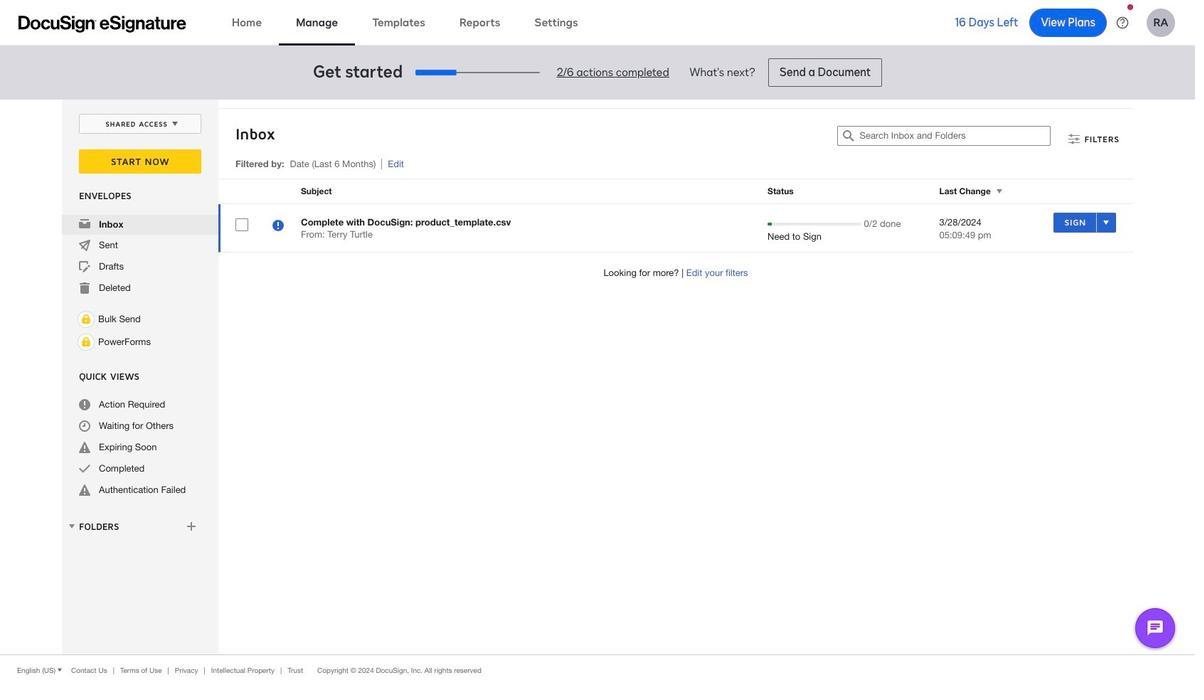 Task type: vqa. For each thing, say whether or not it's contained in the screenshot.
action required Icon
yes



Task type: locate. For each thing, give the bounding box(es) containing it.
secondary navigation region
[[62, 100, 1137, 654]]

lock image
[[78, 334, 95, 351]]

action required image
[[79, 399, 90, 410]]

trash image
[[79, 282, 90, 294]]

view folders image
[[66, 521, 78, 532]]

Search Inbox and Folders text field
[[860, 127, 1050, 145]]

more info region
[[0, 654, 1195, 685]]

alert image
[[79, 442, 90, 453]]



Task type: describe. For each thing, give the bounding box(es) containing it.
sent image
[[79, 240, 90, 251]]

lock image
[[78, 311, 95, 328]]

clock image
[[79, 420, 90, 432]]

inbox image
[[79, 218, 90, 230]]

docusign esignature image
[[18, 15, 186, 32]]

alert image
[[79, 484, 90, 496]]

draft image
[[79, 261, 90, 272]]

need to sign image
[[272, 220, 284, 233]]

completed image
[[79, 463, 90, 474]]



